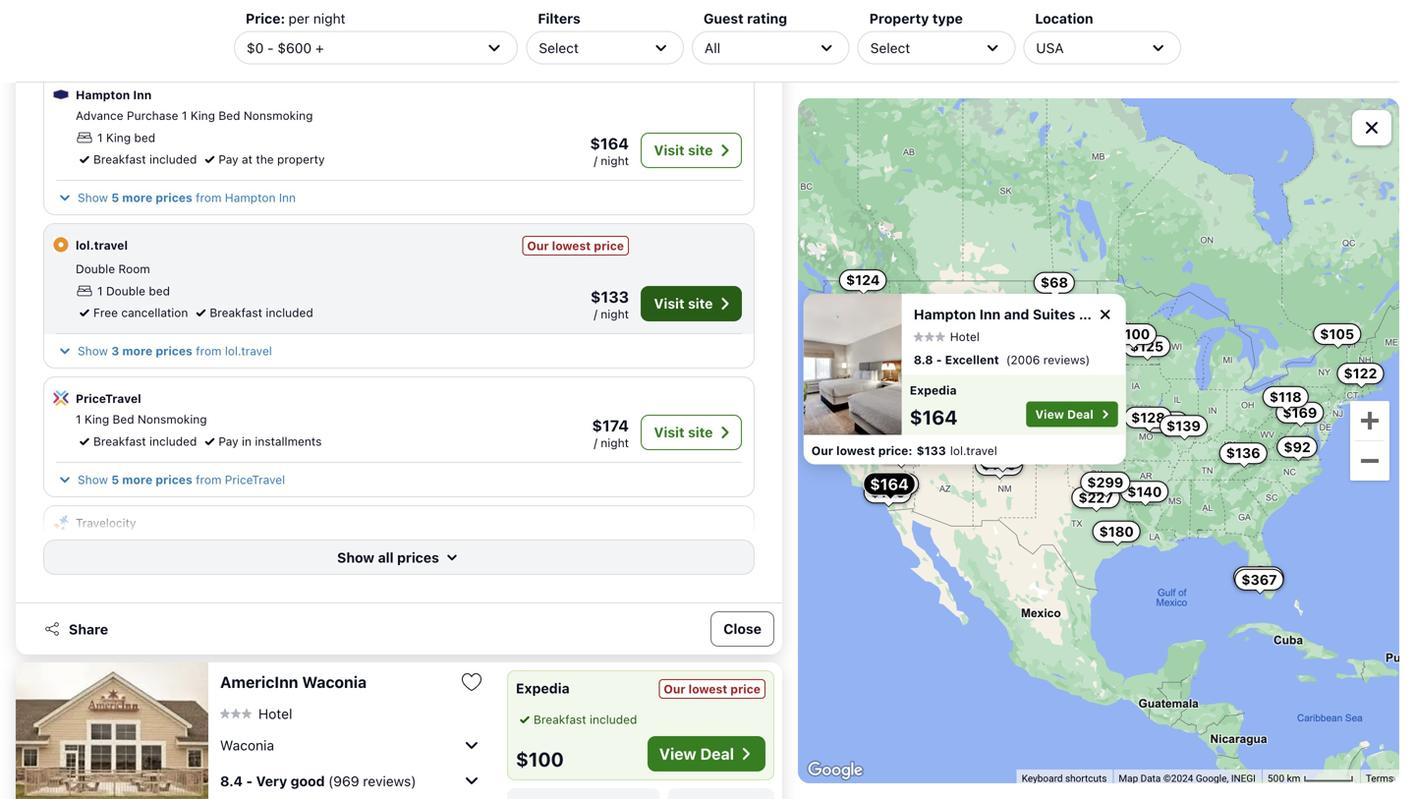 Task type: describe. For each thing, give the bounding box(es) containing it.
property type
[[870, 10, 963, 27]]

at
[[242, 152, 253, 166]]

room
[[118, 262, 150, 276]]

$180
[[1100, 523, 1134, 540]]

0 vertical spatial nonsmoking
[[244, 109, 313, 122]]

guest
[[704, 10, 744, 27]]

$172 button
[[838, 424, 884, 445]]

expedia for our lowest price
[[516, 680, 570, 697]]

pricetravel image
[[52, 389, 70, 407]]

hampton for hampton inn and suites hemet, ca
[[914, 306, 976, 322]]

$88
[[1068, 426, 1096, 443]]

the
[[256, 152, 274, 166]]

$164 inside button
[[870, 475, 909, 494]]

good
[[291, 773, 325, 789]]

$121 button
[[837, 424, 883, 445]]

$110 button
[[1012, 384, 1058, 405]]

pay for pay at the property
[[219, 152, 239, 166]]

$174 / night
[[592, 416, 629, 450]]

1 horizontal spatial view deal
[[1036, 408, 1094, 421]]

price:
[[878, 444, 913, 458]]

/ for $133
[[594, 307, 598, 321]]

in
[[242, 435, 252, 448]]

keyboard
[[1022, 773, 1063, 784]]

prices for $133
[[156, 344, 193, 358]]

$174
[[592, 416, 629, 435]]

free
[[93, 306, 118, 320]]

$139
[[1167, 418, 1201, 434]]

from for $133
[[196, 344, 222, 358]]

1 vertical spatial hotel button
[[220, 705, 292, 722]]

1 vertical spatial reviews)
[[363, 773, 416, 789]]

0 horizontal spatial $136
[[982, 457, 1016, 473]]

map data ©2024 google, inegi
[[1119, 773, 1256, 784]]

very
[[256, 773, 287, 789]]

double
[[76, 262, 115, 276]]

lowest for expedia
[[689, 682, 728, 696]]

$190
[[993, 398, 1028, 414]]

and
[[1004, 306, 1030, 322]]

hemet,
[[1079, 306, 1129, 322]]

price for expedia
[[731, 682, 761, 696]]

inegi
[[1232, 773, 1256, 784]]

americinn waconia, (waconia, usa) image
[[16, 663, 208, 799]]

select for property type
[[871, 40, 911, 56]]

share button
[[31, 611, 120, 647]]

$122 button
[[1338, 363, 1385, 385]]

from for $164
[[196, 191, 222, 204]]

$107 $110
[[985, 386, 1051, 466]]

select for filters
[[539, 40, 579, 56]]

- for 8.4
[[246, 773, 253, 789]]

- for $0
[[268, 40, 274, 56]]

$92
[[1284, 439, 1311, 455]]

installments
[[255, 435, 322, 448]]

visit for $174
[[654, 424, 685, 440]]

8.4
[[220, 773, 243, 789]]

$92 button
[[1277, 436, 1318, 458]]

$197 button
[[873, 473, 920, 495]]

show 3 more prices from lol.travel
[[78, 344, 272, 358]]

/ for $174
[[594, 436, 598, 450]]

0 vertical spatial lol.travel
[[76, 238, 128, 252]]

$118
[[1270, 389, 1302, 405]]

usa
[[1037, 40, 1064, 56]]

500
[[1268, 773, 1285, 784]]

bed for 1 king bed
[[134, 131, 155, 145]]

purchase
[[127, 109, 178, 122]]

pay at the property button
[[201, 150, 325, 168]]

$113
[[1150, 414, 1182, 430]]

our lowest price for expedia
[[664, 682, 761, 696]]

1 horizontal spatial lol.travel
[[225, 344, 272, 358]]

hampton inn and suites hemet, ca image
[[804, 294, 902, 435]]

show for $164
[[78, 191, 108, 204]]

$110
[[1019, 386, 1051, 402]]

expedia for $164
[[910, 383, 957, 397]]

$124
[[846, 272, 880, 288]]

$197
[[880, 476, 913, 492]]

$106
[[871, 484, 905, 501]]

per
[[289, 10, 310, 27]]

0 vertical spatial reviews)
[[1044, 353, 1090, 367]]

bed up pay at the property button at the left top
[[219, 109, 240, 122]]

ca
[[1132, 306, 1152, 322]]

1 horizontal spatial $136 button
[[1220, 443, 1268, 464]]

bed for 1 king bed nonsmoking
[[113, 412, 134, 426]]

2 horizontal spatial our
[[812, 444, 833, 458]]

$99 button
[[816, 428, 858, 450]]

rating
[[747, 10, 788, 27]]

visit site for $174
[[654, 424, 713, 440]]

0 horizontal spatial pricetravel
[[76, 392, 141, 406]]

our for expedia
[[664, 682, 686, 696]]

site down the official hotel site
[[688, 142, 713, 158]]

view deal button for $164
[[1027, 402, 1118, 427]]

property
[[277, 152, 325, 166]]

visit site for $164
[[654, 142, 713, 158]]

price for lol.travel
[[594, 239, 624, 253]]

1 for 1 king bed
[[97, 131, 103, 145]]

1 horizontal spatial hotel button
[[914, 330, 980, 344]]

our lowest price for lol.travel
[[527, 239, 624, 253]]

site right $133 / night
[[688, 295, 713, 312]]

price: per night
[[246, 10, 346, 27]]

americinn waconia button
[[220, 672, 452, 692]]

$106 button
[[864, 482, 912, 504]]

night for $174
[[601, 436, 629, 450]]

$164 button
[[863, 472, 916, 496]]

1 horizontal spatial hampton
[[225, 191, 276, 204]]

1 vertical spatial view
[[659, 745, 697, 763]]

$175 button
[[877, 443, 924, 465]]

0 horizontal spatial king
[[84, 412, 109, 426]]

1 horizontal spatial $133
[[917, 444, 946, 458]]

1 vertical spatial pricetravel
[[225, 473, 285, 487]]

terms link
[[1366, 773, 1394, 784]]

km
[[1287, 773, 1301, 784]]

map
[[1119, 773, 1139, 784]]

1 vertical spatial nonsmoking
[[138, 412, 207, 426]]

from hotels.com button
[[56, 15, 742, 40]]

- for 8.8
[[936, 353, 942, 367]]

close button
[[711, 611, 775, 647]]

$180 button
[[1093, 521, 1141, 542]]

2 visit site from the top
[[654, 295, 713, 312]]

0 horizontal spatial $136 button
[[975, 454, 1023, 476]]

$121
[[844, 426, 876, 442]]

0 horizontal spatial $133
[[591, 288, 629, 306]]

$109 $128
[[1002, 400, 1166, 425]]

cancellation
[[121, 306, 188, 320]]

1 double bed
[[97, 284, 170, 298]]

0 vertical spatial hotel
[[950, 330, 980, 344]]

prices for $164
[[156, 191, 192, 204]]

1 vertical spatial waconia
[[220, 737, 274, 753]]

©2024
[[1164, 773, 1194, 784]]

$125
[[1130, 338, 1164, 354]]

from hotels.com
[[192, 25, 288, 38]]

2 horizontal spatial lowest
[[837, 444, 875, 458]]

lowest for lol.travel
[[552, 239, 591, 253]]

$367 button
[[1235, 569, 1284, 591]]

more for $164
[[122, 191, 153, 204]]

1 vertical spatial hotel
[[259, 706, 292, 722]]

double room
[[76, 262, 150, 276]]

view deal button for $100
[[648, 736, 766, 772]]

$139 $88
[[1068, 418, 1201, 443]]

price:
[[246, 10, 285, 27]]

0 vertical spatial waconia
[[302, 673, 367, 692]]

filters
[[538, 10, 581, 27]]

1 vertical spatial $164
[[910, 406, 958, 429]]

$128
[[1132, 409, 1166, 425]]

all
[[378, 549, 394, 566]]

pay in installments
[[219, 435, 322, 448]]

5 for $164
[[111, 191, 119, 204]]

$139 button
[[1160, 415, 1208, 437]]



Task type: locate. For each thing, give the bounding box(es) containing it.
2 horizontal spatial -
[[936, 353, 942, 367]]

property
[[870, 10, 929, 27]]

$133 / night
[[591, 288, 629, 321]]

1 horizontal spatial -
[[268, 40, 274, 56]]

2 visit site button from the top
[[641, 286, 742, 321]]

2 vertical spatial more
[[122, 473, 153, 487]]

1 horizontal spatial view deal button
[[1027, 402, 1118, 427]]

1 vertical spatial deal
[[700, 745, 734, 763]]

travelocity
[[76, 516, 136, 530]]

1 select from the left
[[539, 40, 579, 56]]

0 vertical spatial our lowest price
[[527, 239, 624, 253]]

more for $174
[[122, 473, 153, 487]]

0 vertical spatial $100
[[1116, 326, 1150, 342]]

keyboard shortcuts button
[[1022, 772, 1107, 785]]

1 vertical spatial -
[[936, 353, 942, 367]]

expedia
[[910, 383, 957, 397], [516, 680, 570, 697]]

1 visit site button from the top
[[641, 133, 742, 168]]

0 horizontal spatial hampton
[[76, 88, 130, 102]]

1 for 1 double bed
[[97, 284, 103, 298]]

reviews) right (2006
[[1044, 353, 1090, 367]]

2 vertical spatial lowest
[[689, 682, 728, 696]]

$140 button
[[1121, 481, 1169, 503]]

1 horizontal spatial select
[[871, 40, 911, 56]]

$227 button
[[1072, 487, 1120, 509]]

$367
[[1242, 572, 1278, 588]]

site
[[724, 61, 746, 75], [688, 142, 713, 158], [688, 295, 713, 312], [688, 424, 713, 440]]

bed for 1 double bed
[[149, 284, 170, 298]]

(2006
[[1006, 353, 1040, 367]]

pay
[[219, 152, 239, 166], [219, 435, 239, 448]]

travelocity image
[[52, 514, 70, 532]]

waconia up 8.4
[[220, 737, 274, 753]]

1 vertical spatial inn
[[279, 191, 296, 204]]

$175
[[884, 445, 917, 462]]

show inside 'button'
[[337, 549, 375, 566]]

0 vertical spatial price
[[594, 239, 624, 253]]

lol.travel image
[[52, 236, 70, 254]]

/
[[594, 154, 598, 168], [594, 307, 598, 321], [594, 436, 598, 450]]

inn left and
[[980, 306, 1001, 322]]

from left hotels.com
[[196, 25, 222, 38]]

hotels.com
[[225, 25, 288, 38]]

map region
[[798, 98, 1400, 784]]

1 vertical spatial more
[[122, 344, 153, 358]]

0 vertical spatial visit site button
[[641, 133, 742, 168]]

lol.travel up the in
[[225, 344, 272, 358]]

0 vertical spatial visit
[[654, 142, 685, 158]]

nonsmoking up show 5 more prices from pricetravel
[[138, 412, 207, 426]]

visit
[[654, 142, 685, 158], [654, 295, 685, 312], [654, 424, 685, 440]]

show down king
[[78, 191, 108, 204]]

$136 left $92 button
[[1227, 445, 1261, 461]]

waconia up waconia button
[[302, 673, 367, 692]]

1 horizontal spatial our
[[664, 682, 686, 696]]

1 vertical spatial lol.travel
[[225, 344, 272, 358]]

$100 button
[[1109, 323, 1157, 345]]

3
[[111, 344, 119, 358]]

waconia button
[[220, 729, 484, 761]]

$600 inside button
[[1241, 569, 1278, 585]]

0 horizontal spatial hotel button
[[220, 705, 292, 722]]

$105
[[1321, 326, 1355, 342]]

1 vertical spatial $100
[[516, 748, 564, 771]]

show all prices button
[[43, 540, 755, 575]]

2 horizontal spatial hampton
[[914, 306, 976, 322]]

hotel button up 8.8
[[914, 330, 980, 344]]

3 visit site button from the top
[[641, 415, 742, 450]]

visit site button right $174 / night
[[641, 415, 742, 450]]

0 horizontal spatial deal
[[700, 745, 734, 763]]

guest rating
[[704, 10, 788, 27]]

lol.travel up "double" at the left of page
[[76, 238, 128, 252]]

0 horizontal spatial price
[[594, 239, 624, 253]]

1 more from the top
[[122, 191, 153, 204]]

4 from from the top
[[196, 473, 222, 487]]

2 vertical spatial lol.travel
[[950, 444, 997, 458]]

1 / from the top
[[594, 154, 598, 168]]

king
[[191, 109, 215, 122], [84, 412, 109, 426]]

1 horizontal spatial expedia
[[910, 383, 957, 397]]

$105 button
[[1314, 323, 1362, 345]]

2 select from the left
[[871, 40, 911, 56]]

from for $174
[[196, 473, 222, 487]]

show left 3
[[78, 344, 108, 358]]

reviews) right the (969
[[363, 773, 416, 789]]

0 vertical spatial expedia
[[910, 383, 957, 397]]

pricetravel up 1 king bed nonsmoking
[[76, 392, 141, 406]]

0 horizontal spatial our lowest price
[[527, 239, 624, 253]]

location
[[1036, 10, 1094, 27]]

prices
[[156, 191, 192, 204], [156, 344, 193, 358], [156, 473, 192, 487], [397, 549, 439, 566]]

google image
[[803, 758, 868, 784]]

visit site right $133 / night
[[654, 295, 713, 312]]

close image
[[1097, 306, 1114, 323]]

$118 button
[[1263, 386, 1309, 408]]

$136 down $109 button
[[982, 457, 1016, 473]]

$109 button
[[995, 398, 1043, 419]]

5 for $174
[[111, 473, 119, 487]]

visit site button
[[641, 133, 742, 168], [641, 286, 742, 321], [641, 415, 742, 450]]

1 horizontal spatial king
[[191, 109, 215, 122]]

free cancellation
[[93, 306, 188, 320]]

1 vertical spatial visit site
[[654, 295, 713, 312]]

1 vertical spatial lowest
[[837, 444, 875, 458]]

$459 button
[[994, 394, 1044, 416]]

view deal button
[[1027, 402, 1118, 427], [648, 736, 766, 772]]

1 horizontal spatial view
[[1036, 408, 1064, 421]]

lowest up $133 / night
[[552, 239, 591, 253]]

pricetravel
[[76, 392, 141, 406], [225, 473, 285, 487]]

1 horizontal spatial $136
[[1227, 445, 1261, 461]]

/ inside '$164 / night'
[[594, 154, 598, 168]]

night
[[313, 10, 346, 27], [601, 154, 629, 168], [601, 307, 629, 321], [601, 436, 629, 450]]

$107 button
[[979, 447, 1026, 469]]

$164 / night
[[590, 134, 629, 168]]

-
[[268, 40, 274, 56], [936, 353, 942, 367], [246, 773, 253, 789]]

0 vertical spatial $164
[[590, 134, 629, 153]]

0 horizontal spatial inn
[[133, 88, 152, 102]]

0 horizontal spatial lowest
[[552, 239, 591, 253]]

0 vertical spatial hotel button
[[914, 330, 980, 344]]

keyboard shortcuts
[[1022, 773, 1107, 784]]

$136 button down $109 button
[[975, 454, 1023, 476]]

$299 button
[[1081, 472, 1131, 493]]

1 king bed
[[97, 131, 155, 145]]

official
[[645, 61, 688, 75]]

lowest down $121
[[837, 444, 875, 458]]

1 vertical spatial $133
[[917, 444, 946, 458]]

bed down 3
[[113, 412, 134, 426]]

0 horizontal spatial $100
[[516, 748, 564, 771]]

1 horizontal spatial deal
[[1067, 408, 1094, 421]]

view deal
[[1036, 408, 1094, 421], [659, 745, 734, 763]]

visit site button right $133 / night
[[641, 286, 742, 321]]

1 vertical spatial view deal button
[[648, 736, 766, 772]]

1 horizontal spatial price
[[731, 682, 761, 696]]

$299
[[1088, 474, 1124, 490]]

0 vertical spatial deal
[[1067, 408, 1094, 421]]

0 vertical spatial king
[[191, 109, 215, 122]]

1 horizontal spatial hotel
[[950, 330, 980, 344]]

1 vertical spatial our lowest price
[[664, 682, 761, 696]]

bed up the cancellation
[[149, 284, 170, 298]]

$0
[[247, 40, 264, 56]]

0 horizontal spatial view deal
[[659, 745, 734, 763]]

hampton down at
[[225, 191, 276, 204]]

hotel up excellent
[[950, 330, 980, 344]]

1 vertical spatial 5
[[111, 473, 119, 487]]

1 horizontal spatial our lowest price
[[664, 682, 761, 696]]

0 vertical spatial our
[[527, 239, 549, 253]]

0 horizontal spatial lol.travel
[[76, 238, 128, 252]]

5 down king
[[111, 191, 119, 204]]

0 horizontal spatial waconia
[[220, 737, 274, 753]]

3 from from the top
[[196, 344, 222, 358]]

prices for $174
[[156, 473, 192, 487]]

0 vertical spatial view deal
[[1036, 408, 1094, 421]]

/ inside $174 / night
[[594, 436, 598, 450]]

bed down purchase
[[134, 131, 155, 145]]

hotel button down americinn
[[220, 705, 292, 722]]

from down pay at the property button at the left top
[[196, 191, 222, 204]]

3 / from the top
[[594, 436, 598, 450]]

show for $133
[[78, 344, 108, 358]]

inn up purchase
[[133, 88, 152, 102]]

$128 button
[[1125, 407, 1173, 428]]

hampton inn image
[[52, 86, 70, 103]]

select down filters
[[539, 40, 579, 56]]

hampton up 8.8
[[914, 306, 976, 322]]

- right 8.8
[[936, 353, 942, 367]]

1 5 from the top
[[111, 191, 119, 204]]

1 horizontal spatial waconia
[[302, 673, 367, 692]]

$125 button
[[1123, 336, 1171, 357]]

visit right '$164 / night'
[[654, 142, 685, 158]]

night for $164
[[601, 154, 629, 168]]

/ inside $133 / night
[[594, 307, 598, 321]]

3 visit site from the top
[[654, 424, 713, 440]]

our lowest price down close button
[[664, 682, 761, 696]]

more up travelocity on the left of the page
[[122, 473, 153, 487]]

show all prices
[[337, 549, 439, 566]]

visit site button for $164
[[641, 133, 742, 168]]

0 horizontal spatial view deal button
[[648, 736, 766, 772]]

2 pay from the top
[[219, 435, 239, 448]]

1 pay from the top
[[219, 152, 239, 166]]

hampton up advance
[[76, 88, 130, 102]]

shortcuts
[[1066, 773, 1107, 784]]

excellent
[[945, 353, 999, 367]]

inn down 'property' on the top left of the page
[[279, 191, 296, 204]]

night for $133
[[601, 307, 629, 321]]

hampton
[[76, 88, 130, 102], [225, 191, 276, 204], [914, 306, 976, 322]]

1 from from the top
[[196, 25, 222, 38]]

1 horizontal spatial $164
[[870, 475, 909, 494]]

terms
[[1366, 773, 1394, 784]]

$169
[[1283, 404, 1318, 421]]

$164
[[590, 134, 629, 153], [910, 406, 958, 429], [870, 475, 909, 494]]

site right $174 / night
[[688, 424, 713, 440]]

more down the 1 king bed
[[122, 191, 153, 204]]

site right hotel
[[724, 61, 746, 75]]

night inside $174 / night
[[601, 436, 629, 450]]

$136 button left $92 button
[[1220, 443, 1268, 464]]

(969
[[328, 773, 359, 789]]

$100
[[1116, 326, 1150, 342], [516, 748, 564, 771]]

show left all on the bottom of page
[[337, 549, 375, 566]]

select down "property"
[[871, 40, 911, 56]]

- right $0
[[268, 40, 274, 56]]

price up $133 / night
[[594, 239, 624, 253]]

from down pay in installments button
[[196, 473, 222, 487]]

visit right $174 / night
[[654, 424, 685, 440]]

hampton for hampton inn
[[76, 88, 130, 102]]

more for $133
[[122, 344, 153, 358]]

0 vertical spatial lowest
[[552, 239, 591, 253]]

2 5 from the top
[[111, 473, 119, 487]]

5 up travelocity on the left of the page
[[111, 473, 119, 487]]

3 visit from the top
[[654, 424, 685, 440]]

$68 button
[[1034, 272, 1076, 294]]

show up travelocity on the left of the page
[[78, 473, 108, 487]]

$118 $190
[[993, 389, 1302, 414]]

more
[[122, 191, 153, 204], [122, 344, 153, 358], [122, 473, 153, 487]]

0 vertical spatial 5
[[111, 191, 119, 204]]

2 visit from the top
[[654, 295, 685, 312]]

500 km
[[1268, 773, 1304, 784]]

from inside button
[[196, 25, 222, 38]]

nonsmoking up pay at the property on the top left of page
[[244, 109, 313, 122]]

hampton inn and suites hemet, ca
[[914, 306, 1152, 322]]

1 vertical spatial king
[[84, 412, 109, 426]]

1 horizontal spatial lowest
[[689, 682, 728, 696]]

1 horizontal spatial $600
[[1241, 569, 1278, 585]]

visit site button for $174
[[641, 415, 742, 450]]

1 horizontal spatial $100
[[1116, 326, 1150, 342]]

our lowest price up $133 / night
[[527, 239, 624, 253]]

pricetravel down pay in installments button
[[225, 473, 285, 487]]

$107
[[985, 450, 1019, 466]]

0 vertical spatial view
[[1036, 408, 1064, 421]]

0 horizontal spatial hotel
[[259, 706, 292, 722]]

reviews)
[[1044, 353, 1090, 367], [363, 773, 416, 789]]

500 km button
[[1262, 770, 1361, 785]]

2 vertical spatial $164
[[870, 475, 909, 494]]

share
[[69, 621, 108, 637]]

prices inside show all prices 'button'
[[397, 549, 439, 566]]

+
[[315, 40, 324, 56]]

2 from from the top
[[196, 191, 222, 204]]

0 horizontal spatial $164
[[590, 134, 629, 153]]

0 horizontal spatial $600
[[278, 40, 312, 56]]

0 horizontal spatial -
[[246, 773, 253, 789]]

1 vertical spatial expedia
[[516, 680, 570, 697]]

- right 8.4
[[246, 773, 253, 789]]

night inside $133 / night
[[601, 307, 629, 321]]

0 vertical spatial hampton
[[76, 88, 130, 102]]

included
[[149, 152, 197, 166], [266, 306, 313, 320], [149, 435, 197, 448], [590, 713, 637, 727]]

our lowest price
[[527, 239, 624, 253], [664, 682, 761, 696]]

1 vertical spatial view deal
[[659, 745, 734, 763]]

1 horizontal spatial pricetravel
[[225, 473, 285, 487]]

our lowest price: $133 lol.travel
[[812, 444, 997, 458]]

8.8 - excellent (2006 reviews)
[[914, 353, 1090, 367]]

0 vertical spatial visit site
[[654, 142, 713, 158]]

1 vertical spatial our
[[812, 444, 833, 458]]

0 vertical spatial pricetravel
[[76, 392, 141, 406]]

$68
[[1041, 275, 1069, 291]]

pay left the in
[[219, 435, 239, 448]]

pay for pay in installments
[[219, 435, 239, 448]]

official hotel site
[[645, 61, 746, 75]]

2 vertical spatial hampton
[[914, 306, 976, 322]]

$99
[[823, 431, 851, 447]]

our for lol.travel
[[527, 239, 549, 253]]

pay left at
[[219, 152, 239, 166]]

/ for $164
[[594, 154, 598, 168]]

2 / from the top
[[594, 307, 598, 321]]

lowest down close button
[[689, 682, 728, 696]]

price down close button
[[731, 682, 761, 696]]

1 horizontal spatial reviews)
[[1044, 353, 1090, 367]]

inn for hampton inn
[[133, 88, 152, 102]]

0 vertical spatial -
[[268, 40, 274, 56]]

1 vertical spatial pay
[[219, 435, 239, 448]]

$227
[[1079, 489, 1114, 506]]

visit site right '$164 / night'
[[654, 142, 713, 158]]

1 vertical spatial /
[[594, 307, 598, 321]]

night inside '$164 / night'
[[601, 154, 629, 168]]

visit for $164
[[654, 142, 685, 158]]

king
[[106, 131, 131, 145]]

visit site button right '$164 / night'
[[641, 133, 742, 168]]

2 vertical spatial inn
[[980, 306, 1001, 322]]

lol.travel down $190 button at the right
[[950, 444, 997, 458]]

visit site right $174 / night
[[654, 424, 713, 440]]

hotel button
[[914, 330, 980, 344], [220, 705, 292, 722]]

2 vertical spatial our
[[664, 682, 686, 696]]

1 visit site from the top
[[654, 142, 713, 158]]

1 for 1 king bed nonsmoking
[[76, 412, 81, 426]]

hotel down americinn
[[259, 706, 292, 722]]

$100 inside "button"
[[1116, 326, 1150, 342]]

2 more from the top
[[122, 344, 153, 358]]

visit right $133 / night
[[654, 295, 685, 312]]

lol.travel
[[76, 238, 128, 252], [225, 344, 272, 358], [950, 444, 997, 458]]

$79
[[958, 373, 984, 389]]

all
[[705, 40, 721, 56]]

1 vertical spatial visit
[[654, 295, 685, 312]]

$133
[[591, 288, 629, 306], [917, 444, 946, 458]]

$169 button
[[1276, 402, 1325, 424]]

1 visit from the top
[[654, 142, 685, 158]]

2 horizontal spatial lol.travel
[[950, 444, 997, 458]]

3 more from the top
[[122, 473, 153, 487]]

0 horizontal spatial view
[[659, 745, 697, 763]]

8.8
[[914, 353, 933, 367]]

0 vertical spatial pay
[[219, 152, 239, 166]]

inn for hampton inn and suites hemet, ca
[[980, 306, 1001, 322]]

1 vertical spatial $600
[[1241, 569, 1278, 585]]

show for $174
[[78, 473, 108, 487]]

1 vertical spatial price
[[731, 682, 761, 696]]

from right 3
[[196, 344, 222, 358]]

$459
[[1001, 397, 1037, 413]]

0 horizontal spatial expedia
[[516, 680, 570, 697]]

more right 3
[[122, 344, 153, 358]]



Task type: vqa. For each thing, say whether or not it's contained in the screenshot.
type on the top
yes



